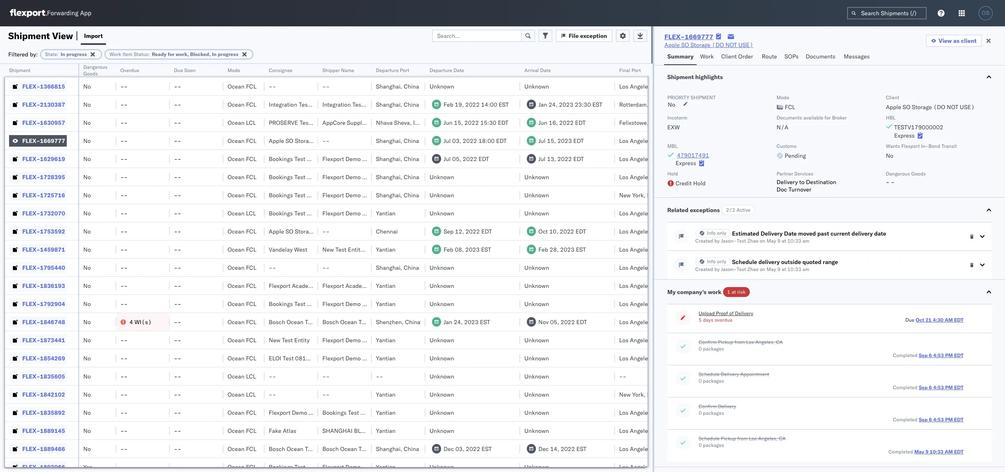 Task type: vqa. For each thing, say whether or not it's contained in the screenshot.
China
yes



Task type: describe. For each thing, give the bounding box(es) containing it.
flex- for flex-1846748 button
[[22, 318, 40, 326]]

18:00
[[478, 137, 495, 144]]

not up new test entity 2
[[330, 228, 341, 235]]

5 days overdue
[[699, 317, 732, 323]]

delivery inside partner services delivery to destination doc turnover
[[777, 178, 798, 186]]

0 horizontal spatial hold
[[667, 171, 678, 177]]

4:53 inside 'schedule delivery appointment 0 packages completed sep 6 4:53 pm edt'
[[933, 385, 944, 391]]

flex- for flex-1630957 button
[[22, 119, 40, 126]]

flex-1842102
[[22, 391, 65, 398]]

lcl for flex-1835605
[[246, 373, 256, 380]]

zhao for schedule
[[747, 266, 758, 272]]

flexport for 1728395
[[322, 173, 344, 181]]

sep inside 'schedule delivery appointment 0 packages completed sep 6 4:53 pm edt'
[[919, 385, 928, 391]]

exception
[[580, 32, 607, 39]]

0 horizontal spatial oct
[[538, 228, 548, 235]]

2
[[365, 246, 368, 253]]

0 inside 'schedule delivery appointment 0 packages completed sep 6 4:53 pm edt'
[[699, 378, 702, 384]]

demo for 1728395
[[345, 173, 361, 181]]

nj for shanghai, china
[[684, 191, 691, 199]]

goods for dangerous goods
[[83, 70, 98, 77]]

flex-1459871
[[22, 246, 65, 253]]

bookings test consignee for flex-1725716
[[269, 191, 335, 199]]

flex-1889466 button
[[9, 443, 67, 455]]

jun for jun 16, 2022 edt
[[538, 119, 547, 126]]

flex- for flex-1459871 "button"
[[22, 246, 40, 253]]

los for flex-1459871
[[619, 246, 628, 253]]

flex-1669777 button
[[9, 135, 67, 147]]

flex-1366815
[[22, 83, 65, 90]]

4
[[129, 318, 133, 326]]

apple up vandelay
[[269, 228, 284, 235]]

created by jason-test zhao on may 9 at 10:33 am for schedule
[[695, 266, 809, 272]]

flex-1836193
[[22, 282, 65, 290]]

4 resize handle column header from the left
[[214, 64, 223, 472]]

consignee button
[[265, 66, 310, 74]]

yantian for flex-1889145
[[376, 427, 395, 435]]

angeles, for flex-1836193
[[630, 282, 653, 290]]

appointment
[[740, 371, 769, 378]]

vandelay
[[269, 246, 293, 253]]

shanghai, china for flex-1629619
[[376, 155, 419, 163]]

no for flex-1873441
[[83, 337, 91, 344]]

2/2 active
[[726, 207, 750, 213]]

bosch down "(us)"
[[322, 318, 339, 326]]

no for flex-1792904
[[83, 300, 91, 308]]

ca inside schedule pickup from los angeles, ca 0 packages completed may 9 10:33 am edt
[[779, 436, 786, 442]]

flex- for flex-1728395 button
[[22, 173, 40, 181]]

os button
[[976, 4, 995, 23]]

view as client
[[939, 37, 977, 45]]

york, for yantian
[[632, 391, 645, 398]]

entity for new test entity
[[294, 337, 310, 344]]

jun 16, 2022 edt
[[538, 119, 586, 126]]

departure date button
[[425, 66, 512, 74]]

angeles, inside schedule pickup from los angeles, ca 0 packages completed may 9 10:33 am edt
[[758, 436, 778, 442]]

1873441
[[40, 337, 65, 344]]

storage inside the client apple so storage (do not use) incoterm exw
[[912, 103, 932, 111]]

schedule delivery appointment button
[[699, 371, 769, 378]]

1836193
[[40, 282, 65, 290]]

flex-1792904
[[22, 300, 65, 308]]

0 horizontal spatial delivery
[[758, 258, 780, 266]]

1835892
[[40, 409, 65, 417]]

shipper for flex-1629619
[[362, 155, 383, 163]]

my
[[667, 289, 676, 296]]

demo for 1873441
[[345, 337, 361, 344]]

work
[[708, 289, 721, 296]]

yantian for flex-1732070
[[376, 210, 395, 217]]

est for dec 14, 2022 est
[[576, 445, 586, 453]]

express for hbl
[[894, 132, 915, 139]]

ca inside confirm pickup from los angeles, ca 0 packages completed sep 6 4:53 pm edt
[[776, 339, 783, 345]]

upload
[[699, 310, 715, 317]]

los angeles, ca for 1854269
[[619, 355, 662, 362]]

flex-1873441 button
[[9, 335, 67, 346]]

jan for jan 24, 2023 23:30 est
[[538, 101, 547, 108]]

08,
[[455, 246, 464, 253]]

shipment
[[691, 94, 716, 101]]

flexport demo shipper co. for 1893066
[[322, 464, 392, 471]]

flex-1629619
[[22, 155, 65, 163]]

bosch ocean test down "inc."
[[322, 318, 369, 326]]

no for flex-1889145
[[83, 427, 91, 435]]

0 vertical spatial delivery
[[852, 230, 873, 237]]

ltd.
[[386, 282, 397, 290]]

demo for 1893066
[[345, 464, 361, 471]]

packages inside confirm delivery 0 packages completed sep 6 4:53 pm edt
[[703, 410, 724, 416]]

jul for jul 15, 2023 edt
[[538, 137, 546, 144]]

ocean fcl for flex-1889466
[[228, 445, 256, 453]]

rotterdam, netherlands
[[619, 101, 682, 108]]

days
[[703, 317, 713, 323]]

0 vertical spatial apple so storage (do not use)
[[664, 41, 753, 49]]

0 horizontal spatial for
[[168, 51, 174, 57]]

from for confirm
[[734, 339, 745, 345]]

messages
[[844, 53, 870, 60]]

shanghai bluetech co., ltd
[[322, 427, 408, 435]]

nj for yantian
[[684, 391, 691, 398]]

fcl for flex-1836193
[[246, 282, 256, 290]]

sops
[[784, 53, 799, 60]]

2023 for feb 08, 2023 est
[[465, 246, 480, 253]]

may inside schedule pickup from los angeles, ca 0 packages completed may 9 10:33 am edt
[[914, 449, 924, 455]]

pickup for schedule
[[721, 436, 736, 442]]

ca for flex-1846748
[[654, 318, 662, 326]]

no for flex-1835605
[[83, 373, 91, 380]]

united
[[650, 119, 668, 126]]

yantian for flex-1459871
[[376, 246, 395, 253]]

ocean for 2130387
[[228, 101, 244, 108]]

by for estimated delivery date moved past current delivery date
[[714, 238, 720, 244]]

0 inside confirm delivery 0 packages completed sep 6 4:53 pm edt
[[699, 410, 702, 416]]

packages inside 'schedule delivery appointment 0 packages completed sep 6 4:53 pm edt'
[[703, 378, 724, 384]]

jun for jun 15, 2022 15:30 edt
[[444, 119, 452, 126]]

client order button
[[718, 49, 758, 65]]

2 horizontal spatial date
[[784, 230, 797, 237]]

credit
[[676, 180, 692, 187]]

n/a
[[777, 124, 788, 131]]

am inside schedule pickup from los angeles, ca 0 packages completed may 9 10:33 am edt
[[945, 449, 953, 455]]

ocean for 1753592
[[228, 228, 244, 235]]

shipper name button
[[318, 66, 364, 74]]

app
[[80, 9, 91, 17]]

new test entity 2
[[322, 246, 368, 253]]

consignee for flex-1725716
[[307, 191, 335, 199]]

ocean for 1835892
[[228, 409, 244, 417]]

edt inside 'schedule delivery appointment 0 packages completed sep 6 4:53 pm edt'
[[954, 385, 964, 391]]

(do up work button
[[712, 41, 724, 49]]

1 horizontal spatial oct
[[916, 317, 924, 323]]

1889145
[[40, 427, 65, 435]]

dec 14, 2022 est
[[538, 445, 586, 453]]

flex-1846748
[[22, 318, 65, 326]]

flex-1893066 button
[[9, 461, 67, 472]]

flexport academy (us) inc.
[[269, 282, 344, 290]]

shipment highlights
[[667, 73, 723, 81]]

pm inside confirm pickup from los angeles, ca 0 packages completed sep 6 4:53 pm edt
[[945, 352, 953, 359]]

fcl for flex-2130387
[[246, 101, 256, 108]]

angeles, for flex-1795440
[[630, 264, 653, 271]]

dangerous goods
[[83, 64, 107, 77]]

file
[[569, 32, 579, 39]]

2 vertical spatial at
[[732, 289, 736, 295]]

services
[[794, 171, 813, 177]]

confirm delivery 0 packages completed sep 6 4:53 pm edt
[[699, 404, 964, 423]]

hbl
[[886, 115, 895, 121]]

dangerous goods - -
[[886, 171, 926, 186]]

2023 for jul 15, 2023 edt
[[557, 137, 572, 144]]

flex-1669777 link
[[664, 33, 713, 41]]

ocean for 1795440
[[228, 264, 244, 271]]

current
[[831, 230, 850, 237]]

flex- up summary
[[664, 33, 685, 41]]

flexport inside wants flexport in-bond transit no
[[901, 143, 920, 149]]

so inside the client apple so storage (do not use) incoterm exw
[[903, 103, 910, 111]]

arrival date
[[524, 67, 551, 73]]

client for apple
[[886, 94, 899, 101]]

bosch down fake
[[269, 445, 285, 453]]

atlas
[[283, 427, 296, 435]]

angeles, for flex-1459871
[[630, 246, 653, 253]]

flex- for 'flex-1795440' button
[[22, 264, 40, 271]]

apple up summary
[[664, 41, 680, 49]]

flexport demo shipper co. for 1728395
[[322, 173, 392, 181]]

consignee for flex-1629619
[[307, 155, 335, 163]]

1630957
[[40, 119, 65, 126]]

bosch down shanghai on the left of page
[[322, 445, 339, 453]]

9 inside schedule pickup from los angeles, ca 0 packages completed may 9 10:33 am edt
[[925, 449, 928, 455]]

west
[[294, 246, 307, 253]]

shipment button
[[5, 66, 70, 74]]

shipment for shipment view
[[8, 30, 50, 41]]

1 progress from the left
[[66, 51, 87, 57]]

4:53 inside confirm pickup from los angeles, ca 0 packages completed sep 6 4:53 pm edt
[[933, 352, 944, 359]]

1846748
[[40, 318, 65, 326]]

ocean for 1366815
[[228, 83, 244, 90]]

pm inside 'schedule delivery appointment 0 packages completed sep 6 4:53 pm edt'
[[945, 385, 953, 391]]

not down appcore
[[330, 137, 341, 144]]

resize handle column header for departure port
[[416, 64, 425, 472]]

1753592
[[40, 228, 65, 235]]

range
[[823, 258, 838, 266]]

ocean for 1835605
[[228, 373, 244, 380]]

demo for 1629619
[[345, 155, 361, 163]]

co.,
[[385, 427, 397, 435]]

angeles, for flex-1893066
[[630, 464, 653, 471]]

1 in from the left
[[61, 51, 65, 57]]

flex-1728395 button
[[9, 171, 67, 183]]

company's
[[677, 289, 706, 296]]

completed inside schedule pickup from los angeles, ca 0 packages completed may 9 10:33 am edt
[[888, 449, 913, 455]]

schedule pickup from los angeles, ca 0 packages completed may 9 10:33 am edt
[[699, 436, 964, 455]]

3 resize handle column header from the left
[[160, 64, 170, 472]]

use) inside the client apple so storage (do not use) incoterm exw
[[960, 103, 975, 111]]

3 sep 6 4:53 pm edt button from the top
[[919, 417, 964, 423]]

flex- for flex-1873441 button
[[22, 337, 40, 344]]

may for delivery
[[767, 238, 776, 244]]

1 horizontal spatial mode
[[777, 94, 789, 101]]

china for flex-2130387
[[404, 101, 419, 108]]

shanghai, china for flex-1725716
[[376, 191, 419, 199]]

flex-1795440 button
[[9, 262, 67, 274]]

los for flex-1835892
[[619, 409, 628, 417]]

ocean fcl for flex-1889145
[[228, 427, 256, 435]]

storage up work button
[[690, 41, 710, 49]]

pm inside confirm delivery 0 packages completed sep 6 4:53 pm edt
[[945, 417, 953, 423]]

jun 15, 2022 15:30 edt
[[444, 119, 508, 126]]

netherlands
[[650, 101, 682, 108]]

ca for flex-1854269
[[654, 355, 662, 362]]

ca for flex-1795440
[[654, 264, 662, 271]]

work button
[[697, 49, 718, 65]]

4:53 inside confirm delivery 0 packages completed sep 6 4:53 pm edt
[[933, 417, 944, 423]]

no for flex-1629619
[[83, 155, 91, 163]]

shipper inside button
[[322, 67, 340, 73]]

flex-1835892 button
[[9, 407, 67, 419]]

Search Shipments (/) text field
[[847, 7, 927, 19]]

1 horizontal spatial flex-1669777
[[664, 33, 713, 41]]

credit hold
[[676, 180, 706, 187]]

schedule delivery appointment 0 packages completed sep 6 4:53 pm edt
[[699, 371, 964, 391]]

resize handle column header for consignee
[[308, 64, 318, 472]]

resize handle column header for arrival date
[[605, 64, 615, 472]]

fcl for flex-1795440
[[246, 264, 256, 271]]

flex- for flex-1366815 'button'
[[22, 83, 40, 90]]

shipper name
[[322, 67, 354, 73]]

10:33 inside schedule pickup from los angeles, ca 0 packages completed may 9 10:33 am edt
[[930, 449, 943, 455]]

pickup for confirm
[[718, 339, 733, 345]]

fcl for flex-1846748
[[246, 318, 256, 326]]

ocean for 1889466
[[228, 445, 244, 453]]

broker
[[832, 115, 847, 121]]

nov 05, 2022 edt
[[538, 318, 587, 326]]

oct 21 4:30 am edt button
[[916, 317, 964, 323]]

apple down proserve
[[269, 137, 284, 144]]

shenzhen,
[[376, 318, 404, 326]]

storage down proserve test account
[[295, 137, 315, 144]]

2 progress from the left
[[218, 51, 238, 57]]

dangerous for dangerous goods - -
[[886, 171, 910, 177]]

7 resize handle column header from the left
[[362, 64, 372, 472]]

14:00
[[481, 101, 497, 108]]

ocean fcl for flex-1725716
[[228, 191, 256, 199]]

risk
[[737, 289, 746, 295]]

los inside confirm pickup from los angeles, ca 0 packages completed sep 6 4:53 pm edt
[[746, 339, 754, 345]]

no for flex-2130387
[[83, 101, 91, 108]]

proserve
[[269, 119, 298, 126]]

confirm pickup from los angeles, ca button
[[699, 339, 783, 346]]

pending
[[785, 152, 806, 160]]

documents available for broker n/a
[[777, 115, 847, 131]]

port for departure port
[[400, 67, 409, 73]]

partner services delivery to destination doc turnover
[[777, 171, 836, 193]]

angeles, for flex-1732070
[[630, 210, 653, 217]]

4 wi(s)
[[129, 318, 152, 326]]

feb for feb 28, 2023 est
[[538, 246, 548, 253]]

on for delivery
[[760, 238, 765, 244]]



Task type: locate. For each thing, give the bounding box(es) containing it.
packages down 5 days overdue
[[703, 346, 724, 352]]

flexport demo shipper co. for 1792904
[[322, 300, 392, 308]]

flex-2130387 button
[[9, 99, 67, 110]]

2 new york, ny / newark, nj from the top
[[619, 391, 691, 398]]

flex-1889145
[[22, 427, 65, 435]]

related
[[667, 207, 688, 214]]

view inside button
[[939, 37, 952, 45]]

flexport. image
[[10, 9, 47, 17]]

schedule down estimated
[[732, 258, 757, 266]]

1 vertical spatial 15,
[[547, 137, 556, 144]]

co. for 1792904
[[384, 300, 392, 308]]

co.
[[384, 155, 392, 163], [384, 173, 392, 181], [384, 191, 392, 199], [384, 210, 392, 217], [384, 300, 392, 308], [384, 337, 392, 344], [384, 355, 392, 362], [330, 409, 338, 417], [384, 464, 392, 471]]

schedule down confirm delivery button
[[699, 436, 720, 442]]

felixstowe,
[[619, 119, 649, 126]]

shanghai, china
[[376, 83, 419, 90], [376, 101, 419, 108], [376, 137, 419, 144], [376, 155, 419, 163], [376, 173, 419, 181], [376, 191, 419, 199], [376, 264, 419, 271], [376, 445, 419, 453]]

outside
[[781, 258, 801, 266]]

jul up jul 05, 2022 edt
[[444, 137, 451, 144]]

05, right nov
[[550, 318, 559, 326]]

0 vertical spatial info only
[[707, 230, 726, 236]]

4 los angeles, ca from the top
[[619, 173, 662, 181]]

arrival
[[524, 67, 539, 73]]

bookings test consignee for flex-1732070
[[269, 210, 335, 217]]

1 6 from the top
[[929, 352, 932, 359]]

0 horizontal spatial client
[[721, 53, 737, 60]]

1 newark, from the top
[[661, 191, 683, 199]]

flex-1669777 down flex-1630957
[[22, 137, 65, 144]]

1 on from the top
[[760, 238, 765, 244]]

1 horizontal spatial date
[[540, 67, 551, 73]]

pickup inside schedule pickup from los angeles, ca 0 packages completed may 9 10:33 am edt
[[721, 436, 736, 442]]

1 horizontal spatial for
[[825, 115, 831, 121]]

incoterm
[[667, 115, 687, 121]]

am down quoted
[[802, 266, 809, 272]]

documents for documents available for broker n/a
[[777, 115, 802, 121]]

0 vertical spatial 4:53
[[933, 352, 944, 359]]

express up wants
[[894, 132, 915, 139]]

china for flex-1889466
[[404, 445, 419, 453]]

los angeles, ca for 1889145
[[619, 427, 662, 435]]

vandelay west
[[269, 246, 307, 253]]

11 los angeles, ca from the top
[[619, 318, 662, 326]]

flex-1732070
[[22, 210, 65, 217]]

shipper for flex-1728395
[[362, 173, 383, 181]]

flexport demo shipper co. for 1873441
[[322, 337, 392, 344]]

apple inside the client apple so storage (do not use) incoterm exw
[[886, 103, 901, 111]]

so down proserve
[[286, 137, 293, 144]]

3 ocean lcl from the top
[[228, 373, 256, 380]]

los angeles, ca for 1893066
[[619, 464, 662, 471]]

apple so storage (do not use) down account
[[269, 137, 358, 144]]

am
[[802, 238, 809, 244], [802, 266, 809, 272]]

1 horizontal spatial goods
[[911, 171, 926, 177]]

: right by:
[[57, 51, 59, 57]]

2 info only from the top
[[707, 258, 726, 265]]

date inside the "departure date" button
[[453, 67, 464, 73]]

forwarding app link
[[10, 9, 91, 17]]

28,
[[550, 246, 559, 253]]

dec 03, 2022 est
[[444, 445, 492, 453]]

sep inside confirm delivery 0 packages completed sep 6 4:53 pm edt
[[919, 417, 928, 423]]

info only for estimated
[[707, 230, 726, 236]]

schedule delivery outside quoted range
[[732, 258, 838, 266]]

0 vertical spatial am
[[802, 238, 809, 244]]

chennai
[[376, 228, 398, 235]]

flexport for 1732070
[[322, 210, 344, 217]]

1 vertical spatial may
[[767, 266, 776, 272]]

not inside the 'apple so storage (do not use)' link
[[725, 41, 737, 49]]

no for flex-1669777
[[83, 137, 91, 144]]

ocean for 1725716
[[228, 191, 244, 199]]

4 shanghai, china from the top
[[376, 155, 419, 163]]

flex- down flex-2130387 button
[[22, 119, 40, 126]]

goods
[[83, 70, 98, 77], [911, 171, 926, 177]]

los angeles, ca for 1873441
[[619, 337, 662, 344]]

shipment inside button
[[667, 73, 694, 81]]

not up 'transit'
[[947, 103, 958, 111]]

only left estimated
[[717, 230, 726, 236]]

jan 24, 2023 23:30 est
[[538, 101, 602, 108]]

0 horizontal spatial goods
[[83, 70, 98, 77]]

academy for (us)
[[292, 282, 316, 290]]

1 vertical spatial 6
[[929, 385, 932, 391]]

los for flex-1846748
[[619, 318, 628, 326]]

flex-1630957
[[22, 119, 65, 126]]

entity for new test entity 2
[[348, 246, 363, 253]]

los angeles, ca for 1459871
[[619, 246, 662, 253]]

05, down the jul 03, 2022 18:00 edt on the top of the page
[[452, 155, 461, 163]]

6 inside 'schedule delivery appointment 0 packages completed sep 6 4:53 pm edt'
[[929, 385, 932, 391]]

jan for jan 24, 2023 est
[[444, 318, 452, 326]]

1 horizontal spatial jan
[[538, 101, 547, 108]]

dangerous inside dangerous goods - -
[[886, 171, 910, 177]]

3 4:53 from the top
[[933, 417, 944, 423]]

5
[[699, 317, 702, 323]]

shanghai
[[322, 427, 352, 435]]

flex- up flex-1630957 button
[[22, 101, 40, 108]]

1 by from the top
[[714, 238, 720, 244]]

flex- inside 'button'
[[22, 83, 40, 90]]

4 shanghai, from the top
[[376, 155, 402, 163]]

1 vertical spatial info
[[707, 258, 716, 265]]

shipment highlights button
[[654, 65, 1005, 89]]

15:30
[[480, 119, 496, 126]]

bosch ocean test up new test entity
[[269, 318, 316, 326]]

work item status : ready for work, blocked, in progress
[[110, 51, 238, 57]]

state : in progress
[[45, 51, 87, 57]]

storage up testv179000002
[[912, 103, 932, 111]]

1 horizontal spatial academy
[[345, 282, 369, 290]]

1 horizontal spatial in
[[212, 51, 217, 57]]

angeles, for flex-1669777
[[630, 137, 653, 144]]

yantian for flex-1842102
[[376, 391, 395, 398]]

zhao down estimated
[[747, 238, 758, 244]]

1 horizontal spatial delivery
[[852, 230, 873, 237]]

schedule
[[732, 258, 757, 266], [699, 371, 720, 378], [699, 436, 720, 442]]

3 ocean fcl from the top
[[228, 137, 256, 144]]

so up the vandelay west
[[286, 228, 293, 235]]

los for flex-1753592
[[619, 228, 628, 235]]

confirm inside confirm pickup from los angeles, ca 0 packages completed sep 6 4:53 pm edt
[[699, 339, 717, 345]]

delivery inside button
[[735, 310, 753, 317]]

pickup inside confirm pickup from los angeles, ca 0 packages completed sep 6 4:53 pm edt
[[718, 339, 733, 345]]

1 vertical spatial mode
[[777, 94, 789, 101]]

2023
[[559, 101, 573, 108], [557, 137, 572, 144], [465, 246, 480, 253], [560, 246, 574, 253], [464, 318, 478, 326]]

1 horizontal spatial view
[[939, 37, 952, 45]]

zhao down "schedule delivery outside quoted range"
[[747, 266, 758, 272]]

1 vertical spatial 10:33
[[787, 266, 801, 272]]

estimated delivery date moved past current delivery date
[[732, 230, 886, 237]]

flex- for flex-1889466 button on the left bottom of the page
[[22, 445, 40, 453]]

supply
[[347, 119, 365, 126]]

0 horizontal spatial date
[[453, 67, 464, 73]]

dangerous for dangerous goods
[[83, 64, 107, 70]]

1 vertical spatial jan
[[444, 318, 452, 326]]

1 shanghai, from the top
[[376, 83, 402, 90]]

1669777 inside button
[[40, 137, 65, 144]]

flexport for 1725716
[[322, 191, 344, 199]]

13 los angeles, ca from the top
[[619, 355, 662, 362]]

by
[[714, 238, 720, 244], [714, 266, 720, 272]]

1 : from the left
[[57, 51, 59, 57]]

flex-1873441
[[22, 337, 65, 344]]

14 ocean fcl from the top
[[228, 355, 256, 362]]

final port
[[619, 67, 641, 73]]

due oct 21 4:30 am edt
[[905, 317, 964, 323]]

apple so storage (do not use) up west
[[269, 228, 358, 235]]

eloi
[[269, 355, 281, 362]]

delivery left date at the right of the page
[[852, 230, 873, 237]]

1 vertical spatial documents
[[777, 115, 802, 121]]

0 vertical spatial 15,
[[454, 119, 463, 126]]

los for flex-1792904
[[619, 300, 628, 308]]

19,
[[455, 101, 464, 108]]

only
[[717, 230, 726, 236], [717, 258, 726, 265]]

0 horizontal spatial 15,
[[454, 119, 463, 126]]

1 am from the top
[[945, 317, 953, 323]]

flex- for the flex-1725716 button
[[22, 191, 40, 199]]

2 ocean fcl from the top
[[228, 101, 256, 108]]

route
[[762, 53, 777, 60]]

angeles, for flex-1889145
[[630, 427, 653, 435]]

shanghai, for flex-1725716
[[376, 191, 402, 199]]

6 shanghai, china from the top
[[376, 191, 419, 199]]

16 ocean fcl from the top
[[228, 427, 256, 435]]

0 vertical spatial newark,
[[661, 191, 683, 199]]

info
[[707, 230, 716, 236], [707, 258, 716, 265]]

not up client order
[[725, 41, 737, 49]]

flex-1669777 inside flex-1669777 button
[[22, 137, 65, 144]]

consignee inside button
[[269, 67, 292, 73]]

dangerous down the import at left
[[83, 64, 107, 70]]

created for estimated delivery date moved past current delivery date
[[695, 238, 713, 244]]

feb left '19,'
[[444, 101, 453, 108]]

1 york, from the top
[[632, 191, 645, 199]]

info only down exceptions
[[707, 230, 726, 236]]

1 vertical spatial client
[[886, 94, 899, 101]]

1 horizontal spatial 05,
[[550, 318, 559, 326]]

1 at risk
[[727, 289, 746, 295]]

5 los angeles, ca from the top
[[619, 210, 662, 217]]

1 departure from the left
[[376, 67, 399, 73]]

due left 21
[[905, 317, 914, 323]]

flexport for 1836193
[[322, 282, 344, 290]]

3 shanghai, china from the top
[[376, 137, 419, 144]]

1732070
[[40, 210, 65, 217]]

-
[[120, 83, 124, 90], [124, 83, 128, 90], [174, 83, 178, 90], [178, 83, 181, 90], [269, 83, 272, 90], [272, 83, 276, 90], [322, 83, 326, 90], [326, 83, 330, 90], [120, 101, 124, 108], [124, 101, 128, 108], [174, 101, 178, 108], [178, 101, 181, 108], [120, 119, 124, 126], [124, 119, 128, 126], [174, 119, 178, 126], [178, 119, 181, 126], [120, 137, 124, 144], [124, 137, 128, 144], [174, 137, 178, 144], [178, 137, 181, 144], [322, 137, 326, 144], [326, 137, 330, 144], [120, 155, 124, 163], [124, 155, 128, 163], [174, 155, 178, 163], [178, 155, 181, 163], [120, 173, 124, 181], [124, 173, 128, 181], [174, 173, 178, 181], [178, 173, 181, 181], [886, 178, 889, 186], [891, 178, 894, 186], [120, 191, 124, 199], [124, 191, 128, 199], [174, 191, 178, 199], [178, 191, 181, 199], [120, 210, 124, 217], [124, 210, 128, 217], [174, 210, 178, 217], [178, 210, 181, 217], [120, 228, 124, 235], [124, 228, 128, 235], [174, 228, 178, 235], [178, 228, 181, 235], [322, 228, 326, 235], [326, 228, 330, 235], [120, 246, 124, 253], [124, 246, 128, 253], [174, 246, 178, 253], [178, 246, 181, 253], [120, 264, 124, 271], [124, 264, 128, 271], [174, 264, 178, 271], [178, 264, 181, 271], [269, 264, 272, 271], [272, 264, 276, 271], [322, 264, 326, 271], [326, 264, 330, 271], [120, 282, 124, 290], [124, 282, 128, 290], [174, 282, 178, 290], [178, 282, 181, 290], [120, 300, 124, 308], [124, 300, 128, 308], [174, 300, 178, 308], [178, 300, 181, 308], [174, 318, 178, 326], [178, 318, 181, 326], [120, 337, 124, 344], [124, 337, 128, 344], [174, 337, 178, 344], [178, 337, 181, 344], [120, 355, 124, 362], [124, 355, 128, 362], [174, 355, 178, 362], [178, 355, 181, 362], [120, 373, 124, 380], [124, 373, 128, 380], [174, 373, 178, 380], [178, 373, 181, 380], [269, 373, 272, 380], [272, 373, 276, 380], [322, 373, 326, 380], [326, 373, 330, 380], [376, 373, 380, 380], [380, 373, 383, 380], [619, 373, 623, 380], [623, 373, 626, 380], [120, 391, 124, 398], [124, 391, 128, 398], [174, 391, 178, 398], [178, 391, 181, 398], [269, 391, 272, 398], [272, 391, 276, 398], [322, 391, 326, 398], [326, 391, 330, 398], [120, 409, 124, 417], [124, 409, 128, 417], [174, 409, 178, 417], [178, 409, 181, 417], [120, 427, 124, 435], [124, 427, 128, 435], [174, 427, 178, 435], [178, 427, 181, 435], [120, 445, 124, 453], [124, 445, 128, 453], [174, 445, 178, 453], [178, 445, 181, 453], [120, 464, 124, 471], [124, 464, 128, 471], [174, 464, 178, 471], [178, 464, 181, 471]]

am down moved
[[802, 238, 809, 244]]

1669777 up 1629619 at the top left of the page
[[40, 137, 65, 144]]

4 packages from the top
[[703, 442, 724, 449]]

client left the order
[[721, 53, 737, 60]]

1 vertical spatial hold
[[693, 180, 706, 187]]

ca for flex-1836193
[[654, 282, 662, 290]]

info only up 'work' at the right bottom of the page
[[707, 258, 726, 265]]

0 vertical spatial pm
[[945, 352, 953, 359]]

1 horizontal spatial hold
[[693, 180, 706, 187]]

completed inside confirm pickup from los angeles, ca 0 packages completed sep 6 4:53 pm edt
[[893, 352, 917, 359]]

nov
[[538, 318, 549, 326]]

delivery inside confirm delivery 0 packages completed sep 6 4:53 pm edt
[[718, 404, 736, 410]]

18 ocean fcl from the top
[[228, 464, 256, 471]]

packages inside confirm pickup from los angeles, ca 0 packages completed sep 6 4:53 pm edt
[[703, 346, 724, 352]]

los angeles, ca for 1792904
[[619, 300, 662, 308]]

progress up dangerous goods
[[66, 51, 87, 57]]

0 vertical spatial jason-
[[721, 238, 737, 244]]

pickup down confirm delivery button
[[721, 436, 736, 442]]

feb for feb 19, 2022 14:00 est
[[444, 101, 453, 108]]

1669777 up work button
[[685, 33, 713, 41]]

delivery down partner
[[777, 178, 798, 186]]

flex- up flex-1842102 button
[[22, 373, 40, 380]]

2 6 from the top
[[929, 385, 932, 391]]

10 ocean fcl from the top
[[228, 282, 256, 290]]

flex- down flex-1842102 button
[[22, 409, 40, 417]]

3 0 from the top
[[699, 410, 702, 416]]

academy
[[292, 282, 316, 290], [345, 282, 369, 290]]

wants flexport in-bond transit no
[[886, 143, 957, 160]]

due left soon
[[174, 67, 183, 73]]

4 lcl from the top
[[246, 391, 256, 398]]

0 vertical spatial goods
[[83, 70, 98, 77]]

1 sep 6 4:53 pm edt button from the top
[[919, 352, 964, 359]]

flex-1842102 button
[[9, 389, 67, 400]]

los inside schedule pickup from los angeles, ca 0 packages completed may 9 10:33 am edt
[[749, 436, 757, 442]]

entity left 2
[[348, 246, 363, 253]]

documents inside 'button'
[[806, 53, 836, 60]]

flex- for 'flex-1835605' button
[[22, 373, 40, 380]]

apple up 'hbl'
[[886, 103, 901, 111]]

1 vertical spatial new york, ny / newark, nj
[[619, 391, 691, 398]]

shipment inside "button"
[[9, 67, 31, 73]]

1 los angeles, ca from the top
[[619, 83, 662, 90]]

bosch ocean test
[[269, 318, 316, 326], [322, 318, 369, 326], [269, 445, 316, 453], [322, 445, 369, 453]]

import button
[[81, 26, 106, 45]]

work left item
[[110, 51, 121, 57]]

1 info from the top
[[707, 230, 716, 236]]

15, up '13,'
[[547, 137, 556, 144]]

1 jason- from the top
[[721, 238, 737, 244]]

zhao for estimated
[[747, 238, 758, 244]]

1 vertical spatial 03,
[[455, 445, 464, 453]]

8 shanghai, china from the top
[[376, 445, 419, 453]]

active
[[737, 207, 750, 213]]

4 0 from the top
[[699, 442, 702, 449]]

goods inside dangerous goods - -
[[911, 171, 926, 177]]

created by jason-test zhao on may 9 at 10:33 am down estimated
[[695, 238, 809, 244]]

port inside 'button'
[[400, 67, 409, 73]]

0 horizontal spatial :
[[57, 51, 59, 57]]

past
[[817, 230, 829, 237]]

2 port from the left
[[632, 67, 641, 73]]

demo for 1732070
[[345, 210, 361, 217]]

1 shanghai, china from the top
[[376, 83, 419, 90]]

081801
[[295, 355, 317, 362]]

client inside the client apple so storage (do not use) incoterm exw
[[886, 94, 899, 101]]

2 los angeles, ca from the top
[[619, 137, 662, 144]]

schedule up confirm delivery button
[[699, 371, 720, 378]]

1 vertical spatial 9
[[777, 266, 780, 272]]

created by jason-test zhao on may 9 at 10:33 am up 'risk'
[[695, 266, 809, 272]]

goods down wants flexport in-bond transit no on the top right
[[911, 171, 926, 177]]

on up "schedule delivery outside quoted range"
[[760, 238, 765, 244]]

info only
[[707, 230, 726, 236], [707, 258, 726, 265]]

8 shanghai, from the top
[[376, 445, 402, 453]]

ocean fcl for flex-1669777
[[228, 137, 256, 144]]

flex- up the flex-1893066 button
[[22, 445, 40, 453]]

documents up n/a
[[777, 115, 802, 121]]

0 vertical spatial ny
[[647, 191, 655, 199]]

flex- up flex-1753592 button
[[22, 210, 40, 217]]

goods inside dangerous goods
[[83, 70, 98, 77]]

resize handle column header
[[68, 64, 78, 472], [106, 64, 116, 472], [160, 64, 170, 472], [214, 64, 223, 472], [255, 64, 265, 472], [308, 64, 318, 472], [362, 64, 372, 472], [416, 64, 425, 472], [510, 64, 520, 472], [605, 64, 615, 472]]

6 inside confirm pickup from los angeles, ca 0 packages completed sep 6 4:53 pm edt
[[929, 352, 932, 359]]

sep inside confirm pickup from los angeles, ca 0 packages completed sep 6 4:53 pm edt
[[919, 352, 928, 359]]

1 horizontal spatial progress
[[218, 51, 238, 57]]

0 vertical spatial on
[[760, 238, 765, 244]]

1 vertical spatial schedule
[[699, 371, 720, 378]]

packages down confirm delivery button
[[703, 442, 724, 449]]

2 am from the top
[[802, 266, 809, 272]]

2 info from the top
[[707, 258, 716, 265]]

0 horizontal spatial mode
[[228, 67, 240, 73]]

4 yantian from the top
[[376, 300, 395, 308]]

0 vertical spatial schedule
[[732, 258, 757, 266]]

schedule inside schedule pickup from los angeles, ca 0 packages completed may 9 10:33 am edt
[[699, 436, 720, 442]]

2 zhao from the top
[[747, 266, 758, 272]]

flexport for 1873441
[[322, 337, 344, 344]]

1 am from the top
[[802, 238, 809, 244]]

port inside button
[[632, 67, 641, 73]]

8 ocean fcl from the top
[[228, 246, 256, 253]]

lcl
[[246, 119, 256, 126], [246, 210, 256, 217], [246, 373, 256, 380], [246, 391, 256, 398]]

jul 15, 2023 edt
[[538, 137, 584, 144]]

os
[[982, 10, 990, 16]]

1 ocean fcl from the top
[[228, 83, 256, 90]]

0 vertical spatial by
[[714, 238, 720, 244]]

1 vertical spatial for
[[825, 115, 831, 121]]

date up '19,'
[[453, 67, 464, 73]]

no for flex-1725716
[[83, 191, 91, 199]]

flex-1795440
[[22, 264, 65, 271]]

2 jun from the left
[[538, 119, 547, 126]]

edt inside schedule pickup from los angeles, ca 0 packages completed may 9 10:33 am edt
[[954, 449, 964, 455]]

5 shanghai, china from the top
[[376, 173, 419, 181]]

1 4:53 from the top
[[933, 352, 944, 359]]

0 vertical spatial pickup
[[718, 339, 733, 345]]

1 confirm from the top
[[699, 339, 717, 345]]

2 dec from the left
[[538, 445, 549, 453]]

departure inside the "departure date" button
[[430, 67, 452, 73]]

shipment up by:
[[8, 30, 50, 41]]

2 vertical spatial apple so storage (do not use)
[[269, 228, 358, 235]]

(do up new test entity 2
[[316, 228, 328, 235]]

completed inside 'schedule delivery appointment 0 packages completed sep 6 4:53 pm edt'
[[893, 385, 917, 391]]

1 / from the top
[[656, 191, 660, 199]]

ocean fcl for flex-1792904
[[228, 300, 256, 308]]

1 vertical spatial due
[[905, 317, 914, 323]]

est
[[499, 101, 509, 108], [592, 101, 602, 108], [481, 246, 491, 253], [576, 246, 586, 253], [480, 318, 490, 326], [482, 445, 492, 453], [576, 445, 586, 453]]

departure inside departure port 'button'
[[376, 67, 399, 73]]

packages up confirm delivery button
[[703, 378, 724, 384]]

2 sep 6 4:53 pm edt button from the top
[[919, 385, 964, 391]]

Search... text field
[[432, 29, 522, 42]]

delivery inside 'schedule delivery appointment 0 packages completed sep 6 4:53 pm edt'
[[721, 371, 739, 378]]

confirm for confirm delivery
[[699, 404, 717, 410]]

2022 for jun 16, 2022 edt
[[559, 119, 574, 126]]

hold right credit
[[693, 180, 706, 187]]

date
[[874, 230, 886, 237]]

0 horizontal spatial jun
[[444, 119, 452, 126]]

0 horizontal spatial due
[[174, 67, 183, 73]]

2 ny from the top
[[647, 391, 655, 398]]

23:30
[[575, 101, 591, 108]]

yantian for flex-1836193
[[376, 282, 395, 290]]

6
[[929, 352, 932, 359], [929, 385, 932, 391], [929, 417, 932, 423]]

flexport for 1792904
[[322, 300, 344, 308]]

so up testv179000002
[[903, 103, 910, 111]]

edt inside confirm delivery 0 packages completed sep 6 4:53 pm edt
[[954, 417, 964, 423]]

nj
[[684, 191, 691, 199], [684, 391, 691, 398]]

fcl for flex-1889145
[[246, 427, 256, 435]]

los for flex-1873441
[[619, 337, 628, 344]]

flex-1629619 button
[[9, 153, 67, 165]]

work inside work button
[[700, 53, 714, 60]]

yantian for flex-1893066
[[376, 464, 395, 471]]

documents inside documents available for broker n/a
[[777, 115, 802, 121]]

bosch up new test entity
[[269, 318, 285, 326]]

0 vertical spatial 10:33
[[787, 238, 801, 244]]

dangerous down wants
[[886, 171, 910, 177]]

2 only from the top
[[717, 258, 726, 265]]

bosch ocean test down shanghai on the left of page
[[322, 445, 369, 453]]

1 lcl from the top
[[246, 119, 256, 126]]

newark, for yantian
[[661, 391, 683, 398]]

2 on from the top
[[760, 266, 765, 272]]

flex- inside "button"
[[22, 246, 40, 253]]

ocean fcl for flex-1836193
[[228, 282, 256, 290]]

2 vertical spatial 10:33
[[930, 449, 943, 455]]

2 vertical spatial pm
[[945, 417, 953, 423]]

consignee for flex-1732070
[[307, 210, 335, 217]]

in right state
[[61, 51, 65, 57]]

only up 'work' at the right bottom of the page
[[717, 258, 726, 265]]

so down flex-1669777 link
[[681, 41, 689, 49]]

confirm pickup from los angeles, ca 0 packages completed sep 6 4:53 pm edt
[[699, 339, 964, 359]]

ca for flex-1889145
[[654, 427, 662, 435]]

1 vertical spatial am
[[802, 266, 809, 272]]

2 shanghai, from the top
[[376, 101, 402, 108]]

los for flex-1889145
[[619, 427, 628, 435]]

(do
[[712, 41, 724, 49], [933, 103, 945, 111], [316, 137, 328, 144], [316, 228, 328, 235]]

0 horizontal spatial jan
[[444, 318, 452, 326]]

schedule inside 'schedule delivery appointment 0 packages completed sep 6 4:53 pm edt'
[[699, 371, 720, 378]]

9 los angeles, ca from the top
[[619, 282, 662, 290]]

flex- up flex-1629619 button
[[22, 137, 40, 144]]

(do down account
[[316, 137, 328, 144]]

jul left '13,'
[[538, 155, 546, 163]]

2 in from the left
[[212, 51, 217, 57]]

5 ocean fcl from the top
[[228, 173, 256, 181]]

2 : from the left
[[148, 51, 150, 57]]

8 los angeles, ca from the top
[[619, 264, 662, 271]]

ny for shanghai, china
[[647, 191, 655, 199]]

2 created by jason-test zhao on may 9 at 10:33 am from the top
[[695, 266, 809, 272]]

jul down the jul 03, 2022 18:00 edt on the top of the page
[[444, 155, 451, 163]]

los angeles, ca for 1846748
[[619, 318, 662, 326]]

ocean for 1629619
[[228, 155, 244, 163]]

delivery left the appointment
[[721, 371, 739, 378]]

mode inside button
[[228, 67, 240, 73]]

from inside confirm pickup from los angeles, ca 0 packages completed sep 6 4:53 pm edt
[[734, 339, 745, 345]]

2 jason- from the top
[[721, 266, 737, 272]]

0 vertical spatial am
[[945, 317, 953, 323]]

5 yantian from the top
[[376, 337, 395, 344]]

completed
[[893, 352, 917, 359], [893, 385, 917, 391], [893, 417, 917, 423], [888, 449, 913, 455]]

0 vertical spatial due
[[174, 67, 183, 73]]

by up 'work' at the right bottom of the page
[[714, 266, 720, 272]]

9 yantian from the top
[[376, 427, 395, 435]]

bookings for flex-1732070
[[269, 210, 293, 217]]

work
[[110, 51, 121, 57], [700, 53, 714, 60]]

shipper for flex-1792904
[[362, 300, 383, 308]]

0 horizontal spatial documents
[[777, 115, 802, 121]]

0 vertical spatial mode
[[228, 67, 240, 73]]

summary
[[667, 53, 694, 60]]

work down the 'apple so storage (do not use)' link
[[700, 53, 714, 60]]

1 vertical spatial express
[[676, 160, 696, 167]]

2 ocean lcl from the top
[[228, 210, 256, 217]]

0 horizontal spatial dec
[[444, 445, 454, 453]]

hold up credit
[[667, 171, 678, 177]]

1 vertical spatial newark,
[[661, 391, 683, 398]]

los for flex-1854269
[[619, 355, 628, 362]]

demo for 1854269
[[345, 355, 361, 362]]

completed inside confirm delivery 0 packages completed sep 6 4:53 pm edt
[[893, 417, 917, 423]]

flex- up 'flex-1835605' button
[[22, 355, 40, 362]]

import
[[84, 32, 103, 39]]

11 ocean fcl from the top
[[228, 300, 256, 308]]

2 york, from the top
[[632, 391, 645, 398]]

demo
[[345, 155, 361, 163], [345, 173, 361, 181], [345, 191, 361, 199], [345, 210, 361, 217], [345, 300, 361, 308], [345, 337, 361, 344], [345, 355, 361, 362], [292, 409, 307, 417], [345, 464, 361, 471]]

bosch ocean test down atlas
[[269, 445, 316, 453]]

shipment down summary button
[[667, 73, 694, 81]]

1 horizontal spatial due
[[905, 317, 914, 323]]

03,
[[452, 137, 461, 144], [455, 445, 464, 453]]

1 horizontal spatial 24,
[[549, 101, 557, 108]]

est for feb 28, 2023 est
[[576, 246, 586, 253]]

ocean for 1732070
[[228, 210, 244, 217]]

by:
[[30, 50, 38, 58]]

5 resize handle column header from the left
[[255, 64, 265, 472]]

4:53
[[933, 352, 944, 359], [933, 385, 944, 391], [933, 417, 944, 423]]

at down "schedule delivery outside quoted range"
[[782, 266, 786, 272]]

info up 'work' at the right bottom of the page
[[707, 258, 716, 265]]

academy right "inc."
[[345, 282, 369, 290]]

3 lcl from the top
[[246, 373, 256, 380]]

from inside schedule pickup from los angeles, ca 0 packages completed may 9 10:33 am edt
[[737, 436, 748, 442]]

nhava sheva, india
[[376, 119, 426, 126]]

1 new york, ny / newark, nj from the top
[[619, 191, 691, 199]]

apple so storage (do not use)
[[664, 41, 753, 49], [269, 137, 358, 144], [269, 228, 358, 235]]

0 vertical spatial express
[[894, 132, 915, 139]]

1 horizontal spatial entity
[[348, 246, 363, 253]]

0 inside schedule pickup from los angeles, ca 0 packages completed may 9 10:33 am edt
[[699, 442, 702, 449]]

2 pm from the top
[[945, 385, 953, 391]]

1 horizontal spatial 1669777
[[685, 33, 713, 41]]

on down "schedule delivery outside quoted range"
[[760, 266, 765, 272]]

angeles, for flex-1846748
[[630, 318, 653, 326]]

7 los angeles, ca from the top
[[619, 246, 662, 253]]

client order
[[721, 53, 753, 60]]

ocean for 1669777
[[228, 137, 244, 144]]

0 vertical spatial documents
[[806, 53, 836, 60]]

jul 13, 2022 edt
[[538, 155, 584, 163]]

ca for flex-1366815
[[654, 83, 662, 90]]

shanghai, china for flex-1669777
[[376, 137, 419, 144]]

not inside the client apple so storage (do not use) incoterm exw
[[947, 103, 958, 111]]

0 horizontal spatial 24,
[[454, 318, 463, 326]]

1 jun from the left
[[444, 119, 452, 126]]

6 inside confirm delivery 0 packages completed sep 6 4:53 pm edt
[[929, 417, 932, 423]]

client
[[721, 53, 737, 60], [886, 94, 899, 101]]

jason- up the 1
[[721, 266, 737, 272]]

3 pm from the top
[[945, 417, 953, 423]]

0 horizontal spatial 05,
[[452, 155, 461, 163]]

messages button
[[840, 49, 874, 65]]

0 vertical spatial /
[[656, 191, 660, 199]]

flex- for the flex-1893066 button
[[22, 464, 40, 471]]

testv179000002
[[894, 124, 943, 131]]

0 vertical spatial dangerous
[[83, 64, 107, 70]]

10:33 for outside
[[787, 266, 801, 272]]

1 horizontal spatial documents
[[806, 53, 836, 60]]

flex-1889466
[[22, 445, 65, 453]]

ca for flex-1873441
[[654, 337, 662, 344]]

consignee for flex-1728395
[[307, 173, 335, 181]]

schedule for schedule pickup from los angeles, ca 0 packages completed may 9 10:33 am edt
[[699, 436, 720, 442]]

6 resize handle column header from the left
[[308, 64, 318, 472]]

3 6 from the top
[[929, 417, 932, 423]]

filtered by:
[[8, 50, 38, 58]]

demo for 1792904
[[345, 300, 361, 308]]

1889466
[[40, 445, 65, 453]]

edt inside confirm pickup from los angeles, ca 0 packages completed sep 6 4:53 pm edt
[[954, 352, 964, 359]]

los angeles, ca for 1728395
[[619, 173, 662, 181]]

1 pm from the top
[[945, 352, 953, 359]]

0 horizontal spatial view
[[52, 30, 73, 41]]

2 / from the top
[[656, 391, 660, 398]]

wi(s)
[[135, 318, 152, 326]]

overdue
[[120, 67, 139, 73]]

0 vertical spatial oct
[[538, 228, 548, 235]]

1459871
[[40, 246, 65, 253]]

arrival date button
[[520, 66, 607, 74]]

confirm for confirm pickup from los angeles, ca
[[699, 339, 717, 345]]

15 los angeles, ca from the top
[[619, 427, 662, 435]]

documents up shipment highlights button
[[806, 53, 836, 60]]

at for outside
[[782, 266, 786, 272]]

1 vertical spatial am
[[945, 449, 953, 455]]

2 vertical spatial 4:53
[[933, 417, 944, 423]]

6 los angeles, ca from the top
[[619, 228, 662, 235]]

1 vertical spatial from
[[737, 436, 748, 442]]

(do inside the client apple so storage (do not use) incoterm exw
[[933, 103, 945, 111]]

flex- up flex-1873441 button
[[22, 318, 40, 326]]

date inside arrival date button
[[540, 67, 551, 73]]

1 vertical spatial delivery
[[758, 258, 780, 266]]

proof
[[716, 310, 728, 317]]

8 yantian from the top
[[376, 409, 395, 417]]

apple so storage (do not use) up work button
[[664, 41, 753, 49]]

0 vertical spatial 24,
[[549, 101, 557, 108]]

flexport academy (sz) ltd.
[[322, 282, 397, 290]]

0 horizontal spatial progress
[[66, 51, 87, 57]]

goods down state : in progress
[[83, 70, 98, 77]]

1 port from the left
[[400, 67, 409, 73]]

in right blocked,
[[212, 51, 217, 57]]

0 horizontal spatial flex-1669777
[[22, 137, 65, 144]]

0 vertical spatial new york, ny / newark, nj
[[619, 191, 691, 199]]

quoted
[[803, 258, 821, 266]]

flex- down 'flex-1795440' button
[[22, 282, 40, 290]]

0 vertical spatial at
[[782, 238, 786, 244]]

confirm inside confirm delivery 0 packages completed sep 6 4:53 pm edt
[[699, 404, 717, 410]]

for inside documents available for broker n/a
[[825, 115, 831, 121]]

0 vertical spatial client
[[721, 53, 737, 60]]

fcl for flex-1629619
[[246, 155, 256, 163]]

2 packages from the top
[[703, 378, 724, 384]]

flex-1732070 button
[[9, 208, 67, 219]]

angeles, for flex-1889466
[[630, 445, 653, 453]]

0 horizontal spatial entity
[[294, 337, 310, 344]]

0 horizontal spatial dangerous
[[83, 64, 107, 70]]

no for flex-1835892
[[83, 409, 91, 417]]

2 0 from the top
[[699, 378, 702, 384]]

2 am from the top
[[945, 449, 953, 455]]

dangerous inside button
[[83, 64, 107, 70]]

1 vertical spatial by
[[714, 266, 720, 272]]

10 yantian from the top
[[376, 464, 395, 471]]

date right arrival
[[540, 67, 551, 73]]

yantian for flex-1835892
[[376, 409, 395, 417]]

2022 for jun 15, 2022 15:30 edt
[[464, 119, 479, 126]]

flex- for flex-1669777 button
[[22, 137, 40, 144]]

no inside wants flexport in-bond transit no
[[886, 152, 893, 160]]

0 vertical spatial may
[[767, 238, 776, 244]]

date left moved
[[784, 230, 797, 237]]

jul for jul 13, 2022 edt
[[538, 155, 546, 163]]

info for schedule delivery outside quoted range
[[707, 258, 716, 265]]

consignee
[[269, 67, 292, 73], [307, 155, 335, 163], [307, 173, 335, 181], [307, 191, 335, 199], [307, 210, 335, 217], [307, 300, 335, 308], [360, 409, 388, 417], [307, 464, 335, 471]]

7 shanghai, china from the top
[[376, 264, 419, 271]]

1 horizontal spatial port
[[632, 67, 641, 73]]

0 horizontal spatial work
[[110, 51, 121, 57]]

1 vertical spatial york,
[[632, 391, 645, 398]]

1 vertical spatial only
[[717, 258, 726, 265]]

client inside button
[[721, 53, 737, 60]]

7 yantian from the top
[[376, 391, 395, 398]]

0 vertical spatial zhao
[[747, 238, 758, 244]]

2022 for sep 12, 2022 edt
[[465, 228, 480, 235]]

los for flex-1728395
[[619, 173, 628, 181]]

fcl for flex-1873441
[[246, 337, 256, 344]]

angeles, inside confirm pickup from los angeles, ca 0 packages completed sep 6 4:53 pm edt
[[755, 339, 775, 345]]

jason- down estimated
[[721, 238, 737, 244]]

jul for jul 05, 2022 edt
[[444, 155, 451, 163]]

9 for delivery
[[777, 266, 780, 272]]

7 shanghai, from the top
[[376, 264, 402, 271]]

0 vertical spatial 1669777
[[685, 33, 713, 41]]

3 yantian from the top
[[376, 282, 395, 290]]

2 vertical spatial 6
[[929, 417, 932, 423]]

packages inside schedule pickup from los angeles, ca 0 packages completed may 9 10:33 am edt
[[703, 442, 724, 449]]

1 vertical spatial dangerous
[[886, 171, 910, 177]]

turnover
[[788, 186, 811, 193]]

shanghai, for flex-1366815
[[376, 83, 402, 90]]

1 zhao from the top
[[747, 238, 758, 244]]

new york, ny / newark, nj for shanghai, china
[[619, 191, 691, 199]]

6 yantian from the top
[[376, 355, 395, 362]]

0 inside confirm pickup from los angeles, ca 0 packages completed sep 6 4:53 pm edt
[[699, 346, 702, 352]]

storage up west
[[295, 228, 315, 235]]



